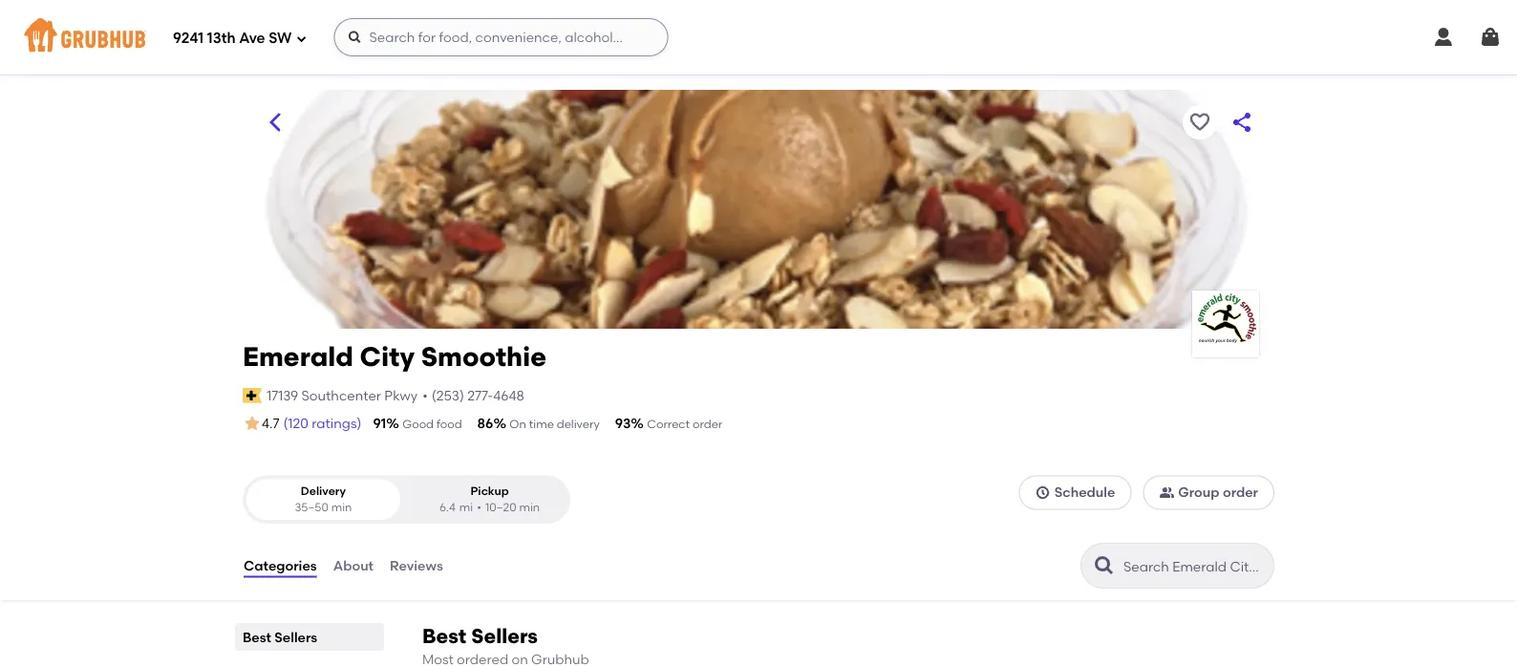 Task type: locate. For each thing, give the bounding box(es) containing it.
order right group
[[1223, 484, 1259, 500]]

0 vertical spatial order
[[693, 417, 723, 431]]

best sellers down reviews button
[[422, 624, 538, 649]]

save this restaurant button
[[1183, 105, 1218, 140]]

9241
[[173, 30, 204, 47]]

1 horizontal spatial best
[[422, 624, 467, 649]]

emerald city smoothie
[[243, 341, 547, 373]]

order
[[693, 417, 723, 431], [1223, 484, 1259, 500]]

•
[[423, 387, 428, 403], [477, 500, 482, 514]]

• (253) 277-4648
[[423, 387, 524, 403]]

Search for food, convenience, alcohol... search field
[[334, 18, 668, 56]]

good food
[[403, 417, 462, 431]]

1 horizontal spatial svg image
[[1036, 485, 1051, 500]]

southcenter
[[302, 387, 381, 403]]

0 horizontal spatial order
[[693, 417, 723, 431]]

best
[[422, 624, 467, 649], [243, 629, 271, 645]]

min right the 10–20
[[519, 500, 540, 514]]

ave
[[239, 30, 265, 47]]

reviews
[[390, 558, 443, 574]]

sellers inside tab
[[275, 629, 317, 645]]

best sellers
[[422, 624, 538, 649], [243, 629, 317, 645]]

0 horizontal spatial svg image
[[296, 33, 307, 44]]

sw
[[269, 30, 292, 47]]

save this restaurant image
[[1189, 111, 1212, 134]]

0 horizontal spatial sellers
[[275, 629, 317, 645]]

on
[[510, 417, 526, 431]]

1 horizontal spatial min
[[519, 500, 540, 514]]

(120 ratings)
[[283, 415, 362, 431]]

1 min from the left
[[331, 500, 352, 514]]

about
[[333, 558, 374, 574]]

min
[[331, 500, 352, 514], [519, 500, 540, 514]]

search icon image
[[1093, 554, 1116, 577]]

on time delivery
[[510, 417, 600, 431]]

reviews button
[[389, 531, 444, 600]]

schedule
[[1055, 484, 1116, 500]]

delivery 35–50 min
[[295, 484, 352, 514]]

35–50
[[295, 500, 329, 514]]

1 horizontal spatial order
[[1223, 484, 1259, 500]]

main navigation navigation
[[0, 0, 1518, 75]]

2 min from the left
[[519, 500, 540, 514]]

sellers
[[471, 624, 538, 649], [275, 629, 317, 645]]

mi
[[460, 500, 473, 514]]

group order button
[[1143, 475, 1275, 510]]

10–20
[[485, 500, 517, 514]]

people icon image
[[1160, 485, 1175, 500]]

order for group order
[[1223, 484, 1259, 500]]

(120
[[283, 415, 309, 431]]

0 horizontal spatial best
[[243, 629, 271, 645]]

0 horizontal spatial best sellers
[[243, 629, 317, 645]]

0 horizontal spatial svg image
[[347, 30, 363, 45]]

best sellers down categories button
[[243, 629, 317, 645]]

option group
[[243, 475, 571, 524]]

svg image
[[1433, 26, 1455, 49], [296, 33, 307, 44]]

13th
[[207, 30, 236, 47]]

correct
[[647, 417, 690, 431]]

subscription pass image
[[243, 388, 262, 403]]

star icon image
[[243, 414, 262, 433]]

min down delivery
[[331, 500, 352, 514]]

Search Emerald City Smoothie search field
[[1122, 557, 1268, 575]]

1 horizontal spatial •
[[477, 500, 482, 514]]

0 horizontal spatial min
[[331, 500, 352, 514]]

• left (253)
[[423, 387, 428, 403]]

1 vertical spatial •
[[477, 500, 482, 514]]

order inside group order button
[[1223, 484, 1259, 500]]

svg image
[[1479, 26, 1502, 49], [347, 30, 363, 45], [1036, 485, 1051, 500]]

277-
[[468, 387, 493, 403]]

group
[[1179, 484, 1220, 500]]

1 horizontal spatial sellers
[[471, 624, 538, 649]]

best down categories button
[[243, 629, 271, 645]]

• right mi
[[477, 500, 482, 514]]

correct order
[[647, 417, 723, 431]]

1 vertical spatial order
[[1223, 484, 1259, 500]]

0 vertical spatial •
[[423, 387, 428, 403]]

4648
[[493, 387, 524, 403]]

emerald city smoothie logo image
[[1193, 291, 1260, 357]]

(253)
[[432, 387, 464, 403]]

17139 southcenter pkwy
[[267, 387, 418, 403]]

categories button
[[243, 531, 318, 600]]

order right correct
[[693, 417, 723, 431]]

best down reviews button
[[422, 624, 467, 649]]

(253) 277-4648 button
[[432, 386, 524, 405]]



Task type: vqa. For each thing, say whether or not it's contained in the screenshot.


Task type: describe. For each thing, give the bounding box(es) containing it.
pickup 6.4 mi • 10–20 min
[[440, 484, 540, 514]]

caret left icon image
[[264, 111, 287, 134]]

1 horizontal spatial svg image
[[1433, 26, 1455, 49]]

order for correct order
[[693, 417, 723, 431]]

91
[[373, 415, 386, 431]]

2 horizontal spatial svg image
[[1479, 26, 1502, 49]]

good
[[403, 417, 434, 431]]

emerald
[[243, 341, 354, 373]]

• inside pickup 6.4 mi • 10–20 min
[[477, 500, 482, 514]]

categories
[[244, 558, 317, 574]]

best sellers tab
[[243, 627, 377, 647]]

ratings)
[[312, 415, 362, 431]]

pkwy
[[385, 387, 418, 403]]

0 horizontal spatial •
[[423, 387, 428, 403]]

86
[[477, 415, 493, 431]]

svg image inside schedule button
[[1036, 485, 1051, 500]]

city
[[360, 341, 415, 373]]

option group containing delivery 35–50 min
[[243, 475, 571, 524]]

delivery
[[557, 417, 600, 431]]

min inside pickup 6.4 mi • 10–20 min
[[519, 500, 540, 514]]

pickup
[[471, 484, 509, 498]]

smoothie
[[421, 341, 547, 373]]

best inside tab
[[243, 629, 271, 645]]

6.4
[[440, 500, 456, 514]]

group order
[[1179, 484, 1259, 500]]

17139 southcenter pkwy button
[[266, 385, 419, 406]]

about button
[[332, 531, 375, 600]]

1 horizontal spatial best sellers
[[422, 624, 538, 649]]

food
[[437, 417, 462, 431]]

93
[[615, 415, 631, 431]]

min inside delivery 35–50 min
[[331, 500, 352, 514]]

time
[[529, 417, 554, 431]]

best sellers inside tab
[[243, 629, 317, 645]]

schedule button
[[1019, 475, 1132, 510]]

17139
[[267, 387, 298, 403]]

share icon image
[[1231, 111, 1254, 134]]

4.7
[[262, 415, 280, 432]]

9241 13th ave sw
[[173, 30, 292, 47]]

delivery
[[301, 484, 346, 498]]



